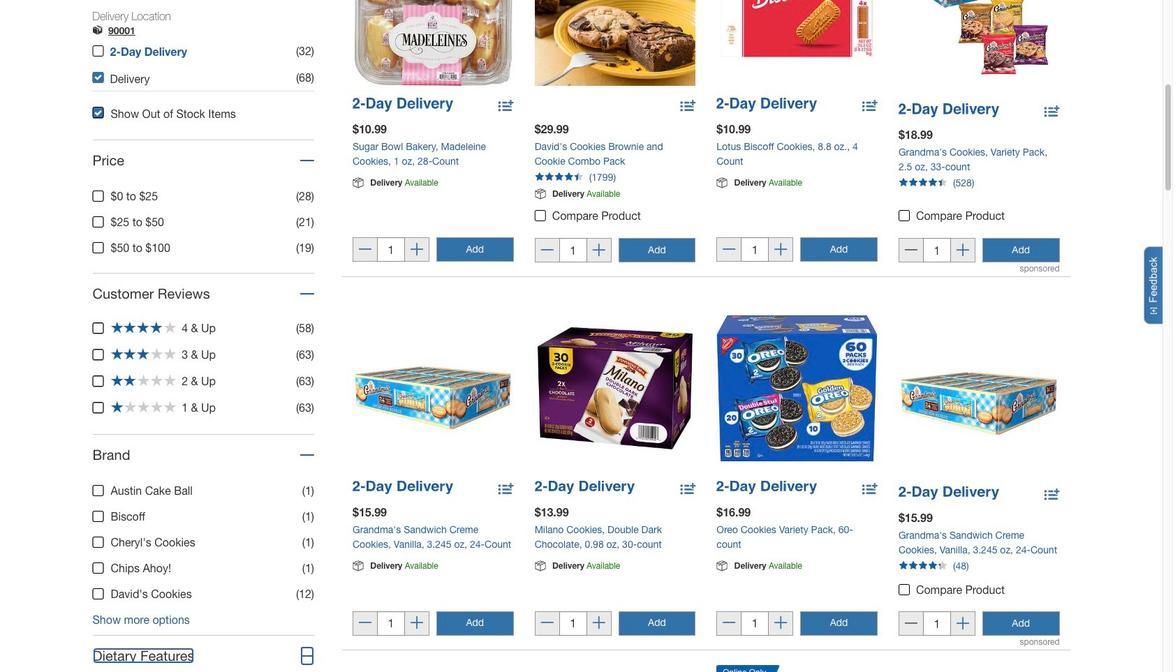 Task type: locate. For each thing, give the bounding box(es) containing it.
lotus biscoff cookies, 8.8 oz., 4 count image
[[717, 0, 878, 86]]

increase quantity image
[[411, 243, 423, 258], [957, 244, 969, 258], [775, 617, 787, 631]]

decrease quantity image for the left grandma's sandwich creme cookies, vanilla, 3.245 oz, 24-count image
[[359, 617, 371, 631]]

2-day delivery image for oreo cookies variety pack, 60-count image
[[717, 481, 817, 495]]

0 vertical spatial quantity  text field
[[923, 238, 951, 263]]

None text field
[[559, 238, 587, 263], [741, 611, 769, 636], [559, 238, 587, 263], [741, 611, 769, 636]]

add to list  lotus biscoff cookies, 8.8 oz., 4 count image
[[862, 98, 878, 116]]

2 quantity  text field from the top
[[923, 612, 951, 636]]

decrease quantity image for lotus biscoff cookies, 8.8 oz., 4 count image
[[723, 243, 735, 258]]

decrease quantity image
[[723, 243, 735, 258], [541, 244, 553, 258], [359, 617, 371, 631], [541, 617, 553, 631], [723, 617, 735, 631]]

0 vertical spatial add to list image
[[1044, 102, 1060, 116]]

decrease quantity image for oreo cookies variety pack, 60-count image
[[723, 617, 735, 631]]

quantity  text field for decrease quantity image related to rated 4.25 out of 5 stars based on 48 reviews. element
[[923, 612, 951, 636]]

david's cookies brownie and cookie combo pack image
[[535, 0, 696, 86]]

None text field
[[377, 238, 405, 262], [741, 238, 769, 262], [377, 611, 405, 636], [559, 611, 587, 636], [377, 238, 405, 262], [741, 238, 769, 262], [377, 611, 405, 636], [559, 611, 587, 636]]

1 quantity  text field from the top
[[923, 238, 951, 263]]

2-day delivery image for milano cookies, double dark chocolate, 0.98 oz, 30-count image
[[535, 481, 635, 495]]

increase quantity image
[[775, 243, 787, 258], [593, 244, 605, 258], [411, 617, 423, 631], [593, 617, 605, 631], [957, 617, 969, 632]]

grandma's sandwich creme cookies, vanilla, 3.245 oz, 24-count image
[[353, 308, 514, 469], [899, 314, 1060, 475]]

Quantity  text field
[[923, 238, 951, 263], [923, 612, 951, 636]]

1 add to list image from the top
[[1044, 102, 1060, 116]]

0 horizontal spatial increase quantity image
[[411, 243, 423, 258]]

1 vertical spatial quantity  text field
[[923, 612, 951, 636]]

1 vertical spatial add to list image
[[1044, 485, 1060, 499]]

decrease quantity image for rated 4.25 out of 5 stars based on 48 reviews. element
[[905, 617, 917, 632]]

1 horizontal spatial grandma's sandwich creme cookies, vanilla, 3.245 oz, 24-count image
[[899, 314, 1060, 475]]

quantity  text field for rated 4.422399 out of 5 stars based on 528 reviews. element decrease quantity image
[[923, 238, 951, 263]]

1 horizontal spatial increase quantity image
[[775, 617, 787, 631]]

2-day delivery image
[[353, 98, 453, 112], [717, 98, 817, 112], [899, 104, 999, 117], [353, 481, 453, 495], [535, 481, 635, 495], [717, 481, 817, 495], [899, 486, 999, 500]]

oreo cookies variety pack, 60-count image
[[717, 308, 878, 469]]

increase quantity image for sugar bowl bakery, madeleine cookies, 1 oz, 28-count image
[[411, 243, 423, 258]]

decrease quantity image
[[359, 243, 371, 258], [905, 244, 917, 258], [905, 617, 917, 632]]

2-day delivery image for the left grandma's sandwich creme cookies, vanilla, 3.245 oz, 24-count image
[[353, 481, 453, 495]]

0 horizontal spatial grandma's sandwich creme cookies, vanilla, 3.245 oz, 24-count image
[[353, 308, 514, 469]]

2 add to list image from the top
[[1044, 485, 1060, 499]]

2 horizontal spatial increase quantity image
[[957, 244, 969, 258]]

increase quantity image for oreo cookies variety pack, 60-count image
[[775, 617, 787, 631]]

add to list image
[[1044, 102, 1060, 116], [1044, 485, 1060, 499]]



Task type: vqa. For each thing, say whether or not it's contained in the screenshot.
Store
no



Task type: describe. For each thing, give the bounding box(es) containing it.
increase quantity image for lotus biscoff cookies, 8.8 oz., 4 count image
[[775, 243, 787, 258]]

2-day delivery image for lotus biscoff cookies, 8.8 oz., 4 count image
[[717, 98, 817, 112]]

add to list  sugar bowl bakery, madeleine cookies, 1 oz, 28-count image
[[498, 98, 514, 116]]

add to list image for rated 4.422399 out of 5 stars based on 528 reviews. element
[[1044, 102, 1060, 116]]

costco delivery location image
[[93, 25, 102, 38]]

sugar bowl bakery, madeleine cookies, 1 oz, 28-count image
[[353, 0, 514, 86]]

add to list  oreo cookies variety pack, 60-count image
[[862, 481, 878, 499]]

increase quantity image for the left grandma's sandwich creme cookies, vanilla, 3.245 oz, 24-count image
[[411, 617, 423, 631]]

grandma's cookies, variety pack, 2.5 oz, 33-count image
[[899, 0, 1060, 92]]

decrease quantity image for rated 4.422399 out of 5 stars based on 528 reviews. element
[[905, 244, 917, 258]]

decrease quantity image for milano cookies, double dark chocolate, 0.98 oz, 30-count image
[[541, 617, 553, 631]]

2-day delivery image for sugar bowl bakery, madeleine cookies, 1 oz, 28-count image
[[353, 98, 453, 112]]

add to list  grandma's sandwich creme cookies, vanilla, 3.245 oz, 24-count image
[[498, 481, 514, 499]]

rated 4.25 out of 5 stars based on 48 reviews. element
[[888, 558, 1070, 576]]

increase quantity image for milano cookies, double dark chocolate, 0.98 oz, 30-count image
[[593, 617, 605, 631]]

add to list image for rated 4.25 out of 5 stars based on 48 reviews. element
[[1044, 485, 1060, 499]]

rated 4.422399 out of 5 stars based on 528 reviews. element
[[888, 175, 1070, 193]]

add to list  milano cookies, double dark chocolate, 0.98 oz, 30-count image
[[680, 481, 696, 499]]

milano cookies, double dark chocolate, 0.98 oz, 30-count image
[[535, 308, 696, 469]]

add to list  david's cookies brownie and cookie combo pack image
[[680, 98, 696, 116]]



